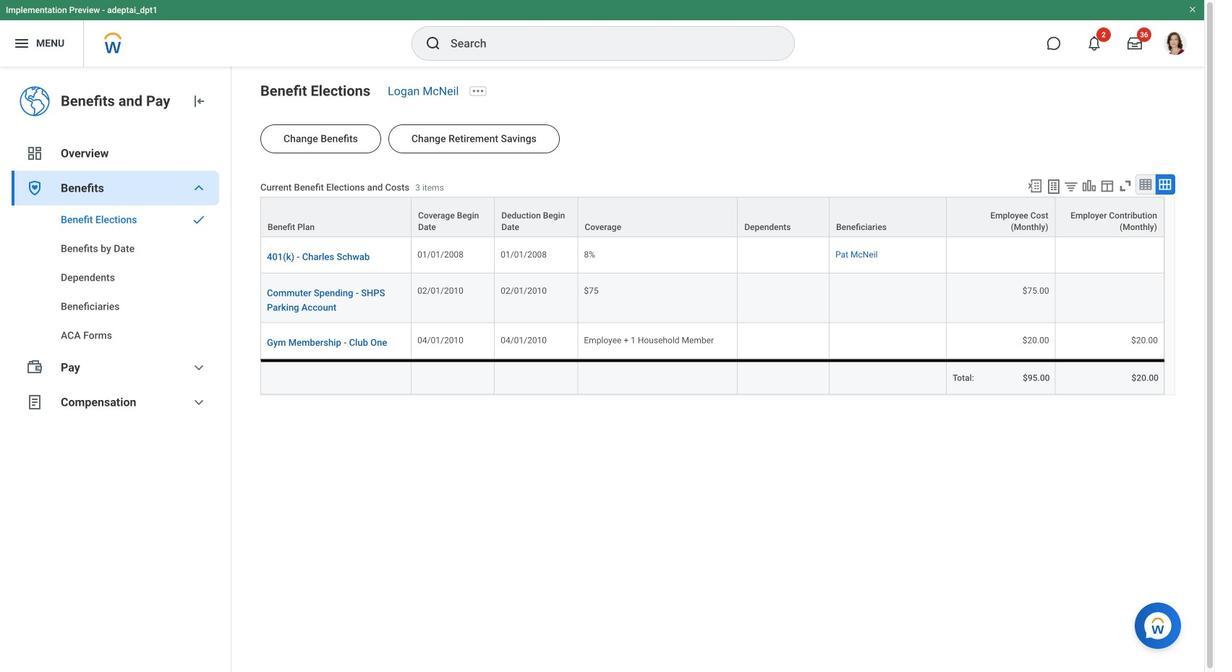 Task type: describe. For each thing, give the bounding box(es) containing it.
expand table image
[[1158, 177, 1173, 192]]

Search Workday  search field
[[451, 27, 765, 59]]

5 row from the top
[[260, 359, 1165, 395]]

table image
[[1139, 177, 1153, 192]]

justify image
[[13, 35, 30, 52]]

close environment banner image
[[1189, 5, 1198, 14]]

check image
[[190, 213, 208, 227]]

click to view/edit grid preferences image
[[1100, 178, 1116, 194]]

benefits and pay element
[[61, 91, 179, 111]]

dashboard image
[[26, 145, 43, 162]]

profile logan mcneil image
[[1164, 32, 1187, 58]]

expand/collapse chart image
[[1082, 178, 1098, 194]]

transformation import image
[[190, 93, 208, 110]]



Task type: vqa. For each thing, say whether or not it's contained in the screenshot.
Global Navigation dialog
no



Task type: locate. For each thing, give the bounding box(es) containing it.
select to filter grid data image
[[1064, 179, 1080, 194]]

2 row from the top
[[260, 237, 1165, 274]]

fullscreen image
[[1118, 178, 1134, 194]]

document alt image
[[26, 394, 43, 411]]

cell
[[738, 237, 830, 274], [947, 237, 1056, 274], [1056, 237, 1165, 274], [738, 274, 830, 323], [830, 274, 947, 323], [1056, 274, 1165, 323], [738, 323, 830, 359], [830, 323, 947, 359], [260, 359, 412, 395], [412, 359, 495, 395], [495, 359, 578, 395], [578, 359, 738, 395], [738, 359, 830, 395], [830, 359, 947, 395]]

1 row from the top
[[260, 197, 1165, 237]]

task pay image
[[26, 359, 43, 376]]

export to worksheets image
[[1046, 178, 1063, 195]]

chevron down small image
[[190, 179, 208, 197]]

search image
[[425, 35, 442, 52]]

toolbar
[[1021, 174, 1176, 197]]

banner
[[0, 0, 1205, 67]]

inbox large image
[[1128, 36, 1143, 51]]

4 row from the top
[[260, 323, 1165, 359]]

navigation pane region
[[0, 67, 232, 672]]

benefits image
[[26, 179, 43, 197]]

export to excel image
[[1027, 178, 1043, 194]]

row
[[260, 197, 1165, 237], [260, 237, 1165, 274], [260, 274, 1165, 323], [260, 323, 1165, 359], [260, 359, 1165, 395]]

notifications large image
[[1088, 36, 1102, 51]]

3 row from the top
[[260, 274, 1165, 323]]



